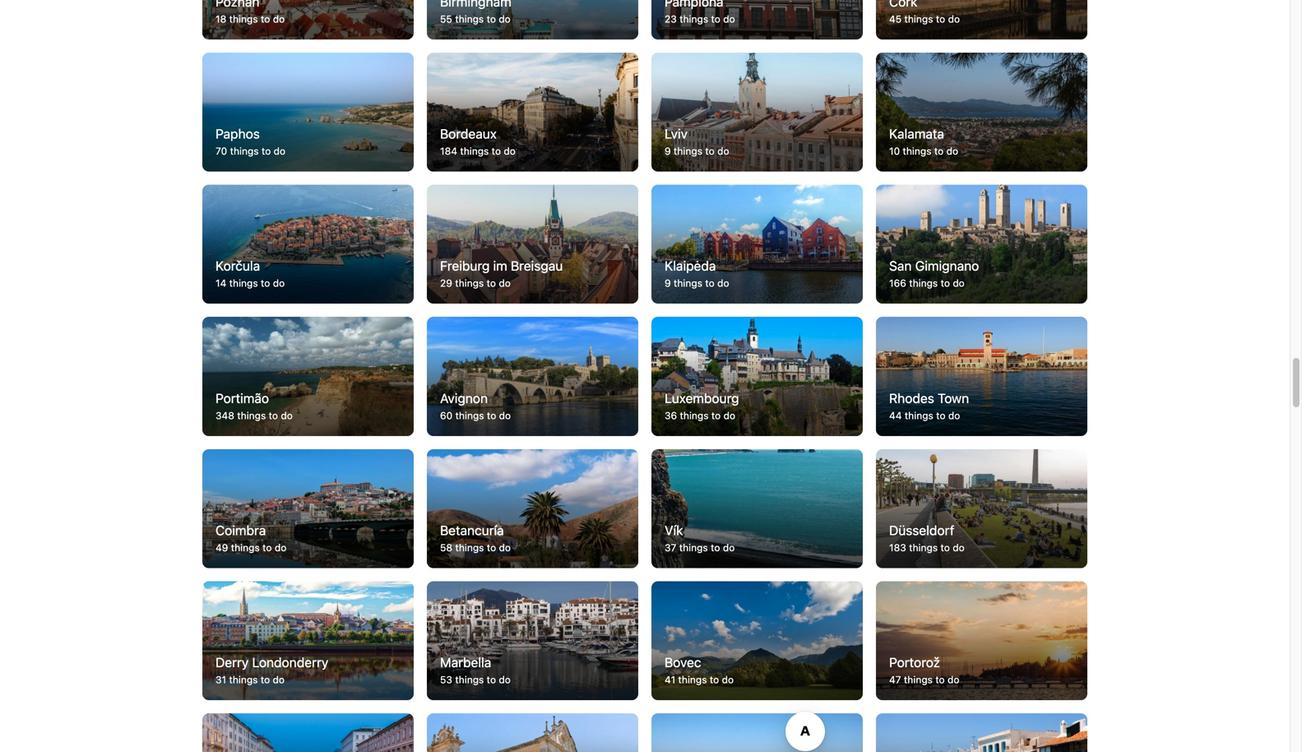 Task type: locate. For each thing, give the bounding box(es) containing it.
18 things to do link
[[202, 0, 414, 39]]

marbella 53 things to do
[[440, 655, 511, 685]]

freiburg im breisgau image
[[427, 185, 639, 304]]

betancuría image
[[427, 449, 639, 568]]

do inside vík 37 things to do
[[723, 542, 735, 553]]

things down lviv
[[674, 145, 703, 157]]

do inside kalamata 10 things to do
[[947, 145, 959, 157]]

korčula image
[[202, 185, 414, 304]]

things inside rhodes town 44 things to do
[[905, 410, 934, 421]]

53
[[440, 674, 453, 685]]

348
[[216, 410, 234, 421]]

coimbra 49 things to do
[[216, 522, 287, 553]]

to inside marbella 53 things to do
[[487, 674, 496, 685]]

portorož image
[[876, 581, 1088, 700]]

to
[[261, 13, 270, 25], [487, 13, 496, 25], [711, 13, 721, 25], [936, 13, 946, 25], [262, 145, 271, 157], [492, 145, 501, 157], [705, 145, 715, 157], [935, 145, 944, 157], [261, 277, 270, 289], [487, 277, 496, 289], [705, 277, 715, 289], [941, 277, 950, 289], [269, 410, 278, 421], [487, 410, 496, 421], [712, 410, 721, 421], [937, 410, 946, 421], [263, 542, 272, 553], [487, 542, 496, 553], [711, 542, 720, 553], [941, 542, 950, 553], [261, 674, 270, 685], [487, 674, 496, 685], [710, 674, 719, 685], [936, 674, 945, 685]]

kalamata image
[[876, 53, 1088, 172]]

things down freiburg
[[455, 277, 484, 289]]

things down portorož
[[904, 674, 933, 685]]

portorož 47 things to do
[[890, 655, 960, 685]]

do inside klaipėda 9 things to do
[[718, 277, 730, 289]]

korčula
[[216, 258, 260, 274]]

things down the marbella
[[455, 674, 484, 685]]

58
[[440, 542, 453, 553]]

to inside 'bovec 41 things to do'
[[710, 674, 719, 685]]

do inside derry londonderry 31 things to do
[[273, 674, 285, 685]]

31
[[216, 674, 226, 685]]

rhodes town image
[[876, 317, 1088, 436]]

things inside portimão 348 things to do
[[237, 410, 266, 421]]

things right 45
[[905, 13, 934, 25]]

2 9 from the top
[[665, 277, 671, 289]]

things inside the san gimignano 166 things to do
[[909, 277, 938, 289]]

vík
[[665, 522, 683, 538]]

37
[[665, 542, 677, 553]]

55 things to do
[[440, 13, 511, 25]]

things inside portorož 47 things to do
[[904, 674, 933, 685]]

things down korčula
[[229, 277, 258, 289]]

do
[[273, 13, 285, 25], [499, 13, 511, 25], [723, 13, 735, 25], [948, 13, 960, 25], [274, 145, 286, 157], [504, 145, 516, 157], [718, 145, 730, 157], [947, 145, 959, 157], [273, 277, 285, 289], [499, 277, 511, 289], [718, 277, 730, 289], [953, 277, 965, 289], [281, 410, 293, 421], [499, 410, 511, 421], [724, 410, 736, 421], [949, 410, 961, 421], [275, 542, 287, 553], [499, 542, 511, 553], [723, 542, 735, 553], [953, 542, 965, 553], [273, 674, 285, 685], [499, 674, 511, 685], [722, 674, 734, 685], [948, 674, 960, 685]]

breisgau
[[511, 258, 563, 274]]

to inside lviv 9 things to do
[[705, 145, 715, 157]]

9 inside klaipėda 9 things to do
[[665, 277, 671, 289]]

things down bordeaux
[[460, 145, 489, 157]]

1 9 from the top
[[665, 145, 671, 157]]

to inside bordeaux 184 things to do
[[492, 145, 501, 157]]

do inside 'bovec 41 things to do'
[[722, 674, 734, 685]]

23
[[665, 13, 677, 25]]

to inside kalamata 10 things to do
[[935, 145, 944, 157]]

to inside luxembourg 36 things to do
[[712, 410, 721, 421]]

to inside düsseldorf 183 things to do
[[941, 542, 950, 553]]

luxembourg
[[665, 390, 739, 406]]

9 down klaipėda
[[665, 277, 671, 289]]

things down betancuría in the left bottom of the page
[[455, 542, 484, 553]]

things down bovec
[[678, 674, 707, 685]]

things inside luxembourg 36 things to do
[[680, 410, 709, 421]]

derry
[[216, 655, 249, 670]]

9 down lviv
[[665, 145, 671, 157]]

things down derry
[[229, 674, 258, 685]]

do inside the san gimignano 166 things to do
[[953, 277, 965, 289]]

18 things to do
[[216, 13, 285, 25]]

portorož
[[890, 655, 941, 670]]

düsseldorf image
[[876, 449, 1088, 568]]

poznań image
[[202, 0, 414, 39]]

things down "luxembourg"
[[680, 410, 709, 421]]

things down klaipėda
[[674, 277, 703, 289]]

do inside 55 things to do link
[[499, 13, 511, 25]]

9 for klaipėda
[[665, 277, 671, 289]]

10
[[890, 145, 900, 157]]

do inside 45 things to do link
[[948, 13, 960, 25]]

things
[[229, 13, 258, 25], [455, 13, 484, 25], [680, 13, 709, 25], [905, 13, 934, 25], [230, 145, 259, 157], [460, 145, 489, 157], [674, 145, 703, 157], [903, 145, 932, 157], [229, 277, 258, 289], [455, 277, 484, 289], [674, 277, 703, 289], [909, 277, 938, 289], [237, 410, 266, 421], [456, 410, 484, 421], [680, 410, 709, 421], [905, 410, 934, 421], [231, 542, 260, 553], [455, 542, 484, 553], [679, 542, 708, 553], [909, 542, 938, 553], [229, 674, 258, 685], [455, 674, 484, 685], [678, 674, 707, 685], [904, 674, 933, 685]]

9
[[665, 145, 671, 157], [665, 277, 671, 289]]

to inside the san gimignano 166 things to do
[[941, 277, 950, 289]]

things right 37
[[679, 542, 708, 553]]

things right 166
[[909, 277, 938, 289]]

rhodes
[[890, 390, 935, 406]]

lviv image
[[652, 53, 863, 172]]

coimbra
[[216, 522, 266, 538]]

betancuría 58 things to do
[[440, 522, 511, 553]]

0 vertical spatial 9
[[665, 145, 671, 157]]

things inside klaipėda 9 things to do
[[674, 277, 703, 289]]

9 for lviv
[[665, 145, 671, 157]]

do inside portorož 47 things to do
[[948, 674, 960, 685]]

things inside korčula 14 things to do
[[229, 277, 258, 289]]

18
[[216, 13, 226, 25]]

things down portimão
[[237, 410, 266, 421]]

things inside lviv 9 things to do
[[674, 145, 703, 157]]

things down coimbra
[[231, 542, 260, 553]]

derry londonderry image
[[202, 581, 414, 700]]

things inside düsseldorf 183 things to do
[[909, 542, 938, 553]]

trieste image
[[202, 713, 414, 752]]

avignon
[[440, 390, 488, 406]]

things down kalamata
[[903, 145, 932, 157]]

things inside coimbra 49 things to do
[[231, 542, 260, 553]]

to inside paphos 70 things to do
[[262, 145, 271, 157]]

bovec image
[[652, 581, 863, 700]]

things down düsseldorf
[[909, 542, 938, 553]]

mikonos image
[[876, 713, 1088, 752]]

1 vertical spatial 9
[[665, 277, 671, 289]]

41
[[665, 674, 676, 685]]

lecce image
[[427, 713, 639, 752]]

im
[[493, 258, 508, 274]]

paphos 70 things to do
[[216, 126, 286, 157]]

45
[[890, 13, 902, 25]]

do inside korčula 14 things to do
[[273, 277, 285, 289]]

freiburg im breisgau 29 things to do
[[440, 258, 563, 289]]

9 inside lviv 9 things to do
[[665, 145, 671, 157]]

do inside düsseldorf 183 things to do
[[953, 542, 965, 553]]

things down avignon
[[456, 410, 484, 421]]

bordeaux image
[[427, 53, 639, 172]]

to inside derry londonderry 31 things to do
[[261, 674, 270, 685]]

do inside "freiburg im breisgau 29 things to do"
[[499, 277, 511, 289]]

things down paphos
[[230, 145, 259, 157]]

luxembourg image
[[652, 317, 863, 436]]

to inside betancuría 58 things to do
[[487, 542, 496, 553]]

things down rhodes at bottom
[[905, 410, 934, 421]]



Task type: vqa. For each thing, say whether or not it's contained in the screenshot.
the Paphos
yes



Task type: describe. For each thing, give the bounding box(es) containing it.
klaipėda 9 things to do
[[665, 258, 730, 289]]

do inside avignon 60 things to do
[[499, 410, 511, 421]]

avignon 60 things to do
[[440, 390, 511, 421]]

to inside avignon 60 things to do
[[487, 410, 496, 421]]

do inside luxembourg 36 things to do
[[724, 410, 736, 421]]

düsseldorf 183 things to do
[[890, 522, 965, 553]]

45 things to do link
[[876, 0, 1088, 39]]

do inside paphos 70 things to do
[[274, 145, 286, 157]]

birmingham image
[[427, 0, 639, 39]]

bovec
[[665, 655, 702, 670]]

to inside "freiburg im breisgau 29 things to do"
[[487, 277, 496, 289]]

protaras image
[[652, 713, 863, 752]]

portimão 348 things to do
[[216, 390, 293, 421]]

47
[[890, 674, 901, 685]]

do inside coimbra 49 things to do
[[275, 542, 287, 553]]

pamplona image
[[652, 0, 863, 39]]

things inside avignon 60 things to do
[[456, 410, 484, 421]]

klaipėda image
[[652, 185, 863, 304]]

to inside coimbra 49 things to do
[[263, 542, 272, 553]]

town
[[938, 390, 969, 406]]

do inside rhodes town 44 things to do
[[949, 410, 961, 421]]

to inside portimão 348 things to do
[[269, 410, 278, 421]]

portimão
[[216, 390, 269, 406]]

things inside bordeaux 184 things to do
[[460, 145, 489, 157]]

23 things to do link
[[652, 0, 863, 39]]

paphos image
[[202, 53, 414, 172]]

bordeaux
[[440, 126, 497, 142]]

klaipėda
[[665, 258, 716, 274]]

lviv
[[665, 126, 688, 142]]

things inside derry londonderry 31 things to do
[[229, 674, 258, 685]]

to inside vík 37 things to do
[[711, 542, 720, 553]]

vík image
[[652, 449, 863, 568]]

55 things to do link
[[427, 0, 639, 39]]

45 things to do
[[890, 13, 960, 25]]

do inside 23 things to do link
[[723, 13, 735, 25]]

70
[[216, 145, 227, 157]]

things inside kalamata 10 things to do
[[903, 145, 932, 157]]

183
[[890, 542, 907, 553]]

do inside betancuría 58 things to do
[[499, 542, 511, 553]]

things inside vík 37 things to do
[[679, 542, 708, 553]]

to inside rhodes town 44 things to do
[[937, 410, 946, 421]]

166
[[890, 277, 907, 289]]

things inside marbella 53 things to do
[[455, 674, 484, 685]]

san gimignano image
[[876, 185, 1088, 304]]

things inside betancuría 58 things to do
[[455, 542, 484, 553]]

to inside korčula 14 things to do
[[261, 277, 270, 289]]

avignon image
[[427, 317, 639, 436]]

vík 37 things to do
[[665, 522, 735, 553]]

14
[[216, 277, 227, 289]]

korčula 14 things to do
[[216, 258, 285, 289]]

29
[[440, 277, 452, 289]]

paphos
[[216, 126, 260, 142]]

49
[[216, 542, 228, 553]]

gimignano
[[916, 258, 979, 274]]

kalamata 10 things to do
[[890, 126, 959, 157]]

rhodes town 44 things to do
[[890, 390, 969, 421]]

184
[[440, 145, 457, 157]]

do inside portimão 348 things to do
[[281, 410, 293, 421]]

derry londonderry 31 things to do
[[216, 655, 329, 685]]

betancuría
[[440, 522, 504, 538]]

coimbra image
[[202, 449, 414, 568]]

things right 55
[[455, 13, 484, 25]]

kalamata
[[890, 126, 945, 142]]

cork image
[[876, 0, 1088, 39]]

luxembourg 36 things to do
[[665, 390, 739, 421]]

do inside the 18 things to do link
[[273, 13, 285, 25]]

to inside portorož 47 things to do
[[936, 674, 945, 685]]

44
[[890, 410, 902, 421]]

things inside 'bovec 41 things to do'
[[678, 674, 707, 685]]

san gimignano 166 things to do
[[890, 258, 979, 289]]

23 things to do
[[665, 13, 735, 25]]

freiburg
[[440, 258, 490, 274]]

düsseldorf
[[890, 522, 955, 538]]

do inside lviv 9 things to do
[[718, 145, 730, 157]]

things right '23'
[[680, 13, 709, 25]]

bovec 41 things to do
[[665, 655, 734, 685]]

marbella image
[[427, 581, 639, 700]]

san
[[890, 258, 912, 274]]

things right 18
[[229, 13, 258, 25]]

do inside marbella 53 things to do
[[499, 674, 511, 685]]

36
[[665, 410, 677, 421]]

portimão image
[[202, 317, 414, 436]]

things inside paphos 70 things to do
[[230, 145, 259, 157]]

lviv 9 things to do
[[665, 126, 730, 157]]

55
[[440, 13, 452, 25]]

to inside klaipėda 9 things to do
[[705, 277, 715, 289]]

londonderry
[[252, 655, 329, 670]]

things inside "freiburg im breisgau 29 things to do"
[[455, 277, 484, 289]]

60
[[440, 410, 453, 421]]

bordeaux 184 things to do
[[440, 126, 516, 157]]

marbella
[[440, 655, 491, 670]]

do inside bordeaux 184 things to do
[[504, 145, 516, 157]]



